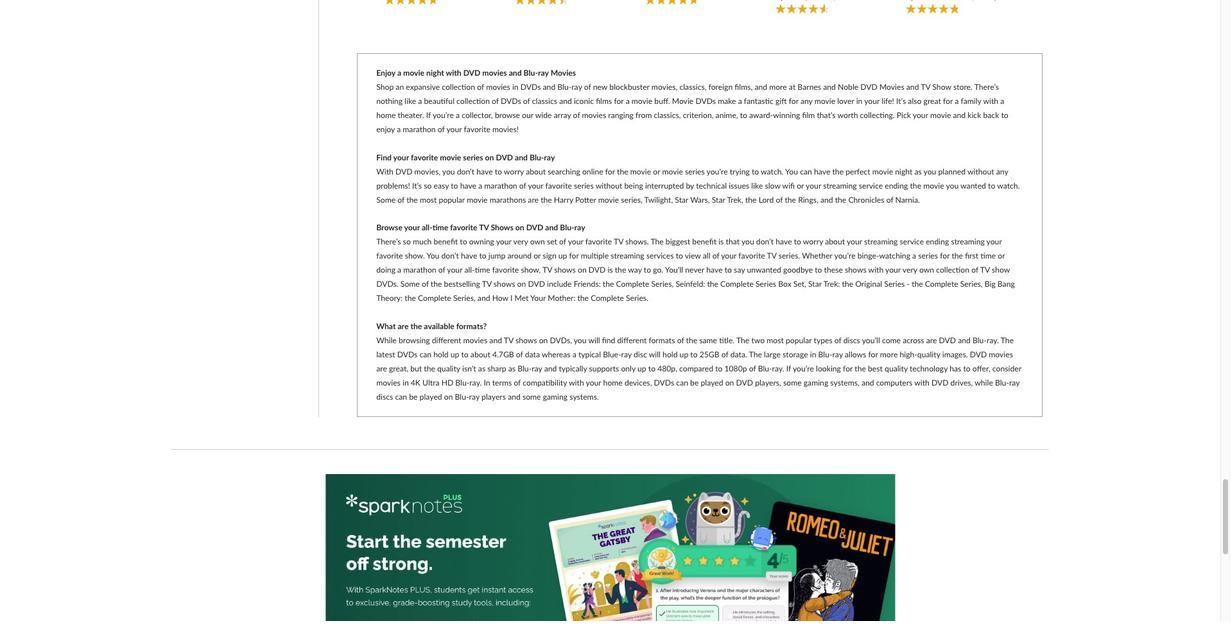 Task type: vqa. For each thing, say whether or not it's contained in the screenshot.
watching
yes



Task type: locate. For each thing, give the bounding box(es) containing it.
compared
[[679, 364, 713, 374]]

planned
[[938, 167, 966, 176]]

0 vertical spatial very
[[513, 237, 528, 247]]

different
[[432, 336, 461, 345], [617, 336, 647, 345]]

the inside browse your all-time favorite tv shows on dvd and blu-ray there's so much benefit to owning your very own set of your favorite tv shows. the biggest benefit is that you don't have to worry about your streaming service ending streaming your favorite show. you don't have to jump around or sign up for multiple streaming services to view all of your favorite tv series. whether you're binge-watching a series for the first time or doing a marathon of your all-time favorite show, tv shows on dvd is the way to go. you'll never have to say unwanted goodbye to these shows with your very own collection of tv show dvds. some of the bestselling tv shows on dvd include friends: the complete series, seinfeld: the complete series box set, star trek: the original series - the complete series, big bang theory: the complete series, and how i met your mother: the complete series.
[[651, 237, 664, 247]]

1 horizontal spatial service
[[900, 237, 924, 247]]

0 horizontal spatial if
[[426, 110, 431, 120]]

1 horizontal spatial ray.
[[772, 364, 784, 374]]

dvds up the classics
[[520, 82, 541, 92]]

0 vertical spatial service
[[859, 181, 883, 190]]

1 horizontal spatial so
[[424, 181, 432, 190]]

dvd up 'problems!'
[[395, 167, 412, 176]]

0 horizontal spatial most
[[420, 195, 437, 205]]

an
[[396, 82, 404, 92]]

what are the available formats? while browsing different movies and tv shows on dvds, you will find different formats of the same title. the two most popular types of discs you'll come across are dvd and blu-ray. the latest dvds can hold up to about 4.7gb of data whereas a typical blue-ray disc will hold up to 25gb of data. the large storage in blu-ray allows for more high-quality images. dvd movies are great, but the quality isn't as sharp as blu-ray and typically supports only up to 480p, compared to 1080p of blu-ray. if you're looking for the best quality technology has to offer, consider movies in 4k ultra hd blu-ray. in terms of compatibility with your home devices, dvds can be played on dvd players, some gaming systems, and computers with dvd drives, while blu-ray discs can be played on blu-ray players and some gaming systems.
[[376, 322, 1021, 402]]

series
[[756, 279, 776, 289], [884, 279, 905, 289]]

the up data. in the bottom right of the page
[[736, 336, 749, 345]]

1 vertical spatial played
[[420, 392, 442, 402]]

0 vertical spatial own
[[530, 237, 545, 247]]

supports
[[589, 364, 619, 374]]

looking
[[816, 364, 841, 374]]

to up marathons
[[495, 167, 502, 176]]

types
[[814, 336, 832, 345]]

2 vertical spatial don't
[[441, 251, 459, 261]]

ray up iconic
[[572, 82, 582, 92]]

while
[[376, 336, 397, 345]]

all-
[[422, 223, 433, 233], [464, 265, 475, 275]]

of down 'problems!'
[[398, 195, 404, 205]]

friends:
[[574, 279, 601, 289]]

0 horizontal spatial be
[[409, 392, 418, 402]]

marathon inside browse your all-time favorite tv shows on dvd and blu-ray there's so much benefit to owning your very own set of your favorite tv shows. the biggest benefit is that you don't have to worry about your streaming service ending streaming your favorite show. you don't have to jump around or sign up for multiple streaming services to view all of your favorite tv series. whether you're binge-watching a series for the first time or doing a marathon of your all-time favorite show, tv shows on dvd is the way to go. you'll never have to say unwanted goodbye to these shows with your very own collection of tv show dvds. some of the bestselling tv shows on dvd include friends: the complete series, seinfeld: the complete series box set, star trek: the original series - the complete series, big bang theory: the complete series, and how i met your mother: the complete series.
[[403, 265, 436, 275]]

0 horizontal spatial is
[[608, 265, 613, 275]]

kick
[[968, 110, 981, 120]]

0 vertical spatial some
[[783, 378, 802, 388]]

0 vertical spatial marathon
[[403, 124, 436, 134]]

blu-
[[524, 68, 538, 78], [557, 82, 572, 92], [530, 153, 544, 162], [560, 223, 574, 233], [973, 336, 987, 345], [818, 350, 832, 359], [518, 364, 532, 374], [758, 364, 772, 374], [455, 378, 469, 388], [995, 378, 1009, 388], [455, 392, 469, 402]]

and up 4.7gb
[[489, 336, 502, 345]]

0 horizontal spatial without
[[596, 181, 622, 190]]

some down compatibility
[[523, 392, 541, 402]]

ray left players at the bottom left of page
[[469, 392, 480, 402]]

owning
[[469, 237, 494, 247]]

of down show.
[[422, 279, 429, 289]]

up up hd
[[450, 350, 459, 359]]

so inside browse your all-time favorite tv shows on dvd and blu-ray there's so much benefit to owning your very own set of your favorite tv shows. the biggest benefit is that you don't have to worry about your streaming service ending streaming your favorite show. you don't have to jump around or sign up for multiple streaming services to view all of your favorite tv series. whether you're binge-watching a series for the first time or doing a marathon of your all-time favorite show, tv shows on dvd is the way to go. you'll never have to say unwanted goodbye to these shows with your very own collection of tv show dvds. some of the bestselling tv shows on dvd include friends: the complete series, seinfeld: the complete series box set, star trek: the original series - the complete series, big bang theory: the complete series, and how i met your mother: the complete series.
[[403, 237, 411, 247]]

1 vertical spatial home
[[603, 378, 623, 388]]

1 horizontal spatial most
[[767, 336, 784, 345]]

you're inside enjoy a movie night with dvd movies and blu-ray movies shop an expansive collection of movies in dvds and blu-ray of new blockbuster movies, classics, foreign films, and more at barnes and noble dvd movies and tv show store. there's nothing like a beautiful collection of dvds of classics and iconic films for a movie buff. movie dvds make a fantastic gift for any movie lover in your life! it's also great for a family with a home theater. if you're a collector, browse our wide array of movies ranging from classics, criterion, anime, to award-winning film that's worth collecting. pick your movie and kick back to enjoy a marathon of your favorite movies!
[[433, 110, 454, 120]]

movie
[[403, 68, 424, 78], [632, 96, 652, 106], [814, 96, 835, 106], [930, 110, 951, 120], [440, 153, 461, 162], [630, 167, 651, 176], [662, 167, 683, 176], [872, 167, 893, 176], [923, 181, 944, 190], [467, 195, 488, 205], [598, 195, 619, 205]]

2 horizontal spatial time
[[980, 251, 996, 261]]

lord
[[759, 195, 774, 205]]

to left 480p,
[[648, 364, 655, 374]]

series,
[[651, 279, 674, 289], [960, 279, 983, 289], [453, 293, 476, 303]]

1 vertical spatial most
[[767, 336, 784, 345]]

streaming up way
[[611, 251, 644, 261]]

dvd
[[463, 68, 480, 78], [860, 82, 877, 92], [496, 153, 513, 162], [395, 167, 412, 176], [526, 223, 543, 233], [589, 265, 606, 275], [528, 279, 545, 289], [939, 336, 956, 345], [970, 350, 987, 359], [736, 378, 753, 388], [931, 378, 949, 388]]

family
[[961, 96, 981, 106]]

0 vertical spatial without
[[967, 167, 994, 176]]

0 vertical spatial any
[[800, 96, 812, 106]]

fantastic
[[744, 96, 773, 106]]

the right seinfeld:
[[707, 279, 718, 289]]

classics
[[532, 96, 557, 106]]

2 vertical spatial marathon
[[403, 265, 436, 275]]

so left much
[[403, 237, 411, 247]]

technical
[[696, 181, 727, 190]]

a right enjoy in the left of the page
[[397, 68, 401, 78]]

any right planned
[[996, 167, 1008, 176]]

0 horizontal spatial different
[[432, 336, 461, 345]]

night up expansive
[[426, 68, 444, 78]]

worry
[[504, 167, 524, 176], [803, 237, 823, 247]]

your
[[864, 96, 880, 106], [913, 110, 928, 120], [446, 124, 462, 134], [393, 153, 409, 162], [528, 181, 543, 190], [806, 181, 821, 190], [404, 223, 420, 233], [496, 237, 511, 247], [568, 237, 583, 247], [847, 237, 862, 247], [986, 237, 1002, 247], [721, 251, 737, 261], [447, 265, 462, 275], [885, 265, 901, 275], [586, 378, 601, 388]]

ray. down large
[[772, 364, 784, 374]]

as inside find your favorite movie series on dvd and blu-ray with dvd movies, you don't have to worry about searching online for the movie or movie series you're trying to watch. you can have the perfect movie night as you planned without any problems! it's so easy to have a marathon of your favorite series without being interrupted by technical issues like slow wifi or your streaming service ending the movie you wanted to watch. some of the most popular movie marathons are the harry potter movie series, twilight, star wars, star trek, the lord of the rings, and the chronicles of narnia.
[[914, 167, 922, 176]]

1 horizontal spatial time
[[475, 265, 490, 275]]

shows up include
[[554, 265, 576, 275]]

dvds
[[520, 82, 541, 92], [501, 96, 521, 106], [696, 96, 716, 106], [397, 350, 417, 359], [654, 378, 674, 388]]

pick
[[897, 110, 911, 120]]

0 vertical spatial if
[[426, 110, 431, 120]]

and down 'best'
[[861, 378, 874, 388]]

never
[[685, 265, 704, 275]]

you'll
[[862, 336, 880, 345]]

0 vertical spatial night
[[426, 68, 444, 78]]

classics,
[[679, 82, 706, 92], [654, 110, 681, 120]]

0 horizontal spatial like
[[405, 96, 416, 106]]

are inside find your favorite movie series on dvd and blu-ray with dvd movies, you don't have to worry about searching online for the movie or movie series you're trying to watch. you can have the perfect movie night as you planned without any problems! it's so easy to have a marathon of your favorite series without being interrupted by technical issues like slow wifi or your streaming service ending the movie you wanted to watch. some of the most popular movie marathons are the harry potter movie series, twilight, star wars, star trek, the lord of the rings, and the chronicles of narnia.
[[528, 195, 539, 205]]

1 vertical spatial ray.
[[772, 364, 784, 374]]

1 horizontal spatial some
[[783, 378, 802, 388]]

in
[[512, 82, 518, 92], [856, 96, 862, 106], [810, 350, 816, 359], [402, 378, 409, 388]]

1 vertical spatial more
[[880, 350, 898, 359]]

1 horizontal spatial movies
[[879, 82, 904, 92]]

dvds down 480p,
[[654, 378, 674, 388]]

you're inside find your favorite movie series on dvd and blu-ray with dvd movies, you don't have to worry about searching online for the movie or movie series you're trying to watch. you can have the perfect movie night as you planned without any problems! it's so easy to have a marathon of your favorite series without being interrupted by technical issues like slow wifi or your streaming service ending the movie you wanted to watch. some of the most popular movie marathons are the harry potter movie series, twilight, star wars, star trek, the lord of the rings, and the chronicles of narnia.
[[707, 167, 728, 176]]

classics, down the buff.
[[654, 110, 681, 120]]

night inside find your favorite movie series on dvd and blu-ray with dvd movies, you don't have to worry about searching online for the movie or movie series you're trying to watch. you can have the perfect movie night as you planned without any problems! it's so easy to have a marathon of your favorite series without being interrupted by technical issues like slow wifi or your streaming service ending the movie you wanted to watch. some of the most popular movie marathons are the harry potter movie series, twilight, star wars, star trek, the lord of the rings, and the chronicles of narnia.
[[895, 167, 912, 176]]

you up wifi
[[785, 167, 798, 176]]

movie up 'easy'
[[440, 153, 461, 162]]

new
[[593, 82, 607, 92]]

blu- up 'players,' at the bottom right of page
[[758, 364, 772, 374]]

1 vertical spatial gaming
[[543, 392, 568, 402]]

like
[[405, 96, 416, 106], [751, 181, 763, 190]]

0 horizontal spatial home
[[376, 110, 396, 120]]

our
[[522, 110, 533, 120]]

tv inside what are the available formats? while browsing different movies and tv shows on dvds, you will find different formats of the same title. the two most popular types of discs you'll come across are dvd and blu-ray. the latest dvds can hold up to about 4.7gb of data whereas a typical blue-ray disc will hold up to 25gb of data. the large storage in blu-ray allows for more high-quality images. dvd movies are great, but the quality isn't as sharp as blu-ray and typically supports only up to 480p, compared to 1080p of blu-ray. if you're looking for the best quality technology has to offer, consider movies in 4k ultra hd blu-ray. in terms of compatibility with your home devices, dvds can be played on dvd players, some gaming systems, and computers with dvd drives, while blu-ray discs can be played on blu-ray players and some gaming systems.
[[504, 336, 513, 345]]

the up browsing
[[411, 322, 422, 331]]

0 vertical spatial like
[[405, 96, 416, 106]]

say
[[734, 265, 745, 275]]

1 horizontal spatial worry
[[803, 237, 823, 247]]

blu- inside browse your all-time favorite tv shows on dvd and blu-ray there's so much benefit to owning your very own set of your favorite tv shows. the biggest benefit is that you don't have to worry about your streaming service ending streaming your favorite show. you don't have to jump around or sign up for multiple streaming services to view all of your favorite tv series. whether you're binge-watching a series for the first time or doing a marathon of your all-time favorite show, tv shows on dvd is the way to go. you'll never have to say unwanted goodbye to these shows with your very own collection of tv show dvds. some of the bestselling tv shows on dvd include friends: the complete series, seinfeld: the complete series box set, star trek: the original series - the complete series, big bang theory: the complete series, and how i met your mother: the complete series.
[[560, 223, 574, 233]]

1 horizontal spatial hold
[[663, 350, 678, 359]]

bang
[[998, 279, 1015, 289]]

you
[[442, 167, 455, 176], [924, 167, 936, 176], [946, 181, 959, 190], [741, 237, 754, 247], [574, 336, 586, 345]]

you inside find your favorite movie series on dvd and blu-ray with dvd movies, you don't have to worry about searching online for the movie or movie series you're trying to watch. you can have the perfect movie night as you planned without any problems! it's so easy to have a marathon of your favorite series without being interrupted by technical issues like slow wifi or your streaming service ending the movie you wanted to watch. some of the most popular movie marathons are the harry potter movie series, twilight, star wars, star trek, the lord of the rings, and the chronicles of narnia.
[[785, 167, 798, 176]]

be
[[690, 378, 699, 388], [409, 392, 418, 402]]

shows
[[554, 265, 576, 275], [845, 265, 866, 275], [494, 279, 515, 289], [515, 336, 537, 345]]

have down all
[[706, 265, 723, 275]]

discs down great,
[[376, 392, 393, 402]]

marathon
[[403, 124, 436, 134], [484, 181, 517, 190], [403, 265, 436, 275]]

service inside find your favorite movie series on dvd and blu-ray with dvd movies, you don't have to worry about searching online for the movie or movie series you're trying to watch. you can have the perfect movie night as you planned without any problems! it's so easy to have a marathon of your favorite series without being interrupted by technical issues like slow wifi or your streaming service ending the movie you wanted to watch. some of the most popular movie marathons are the harry potter movie series, twilight, star wars, star trek, the lord of the rings, and the chronicles of narnia.
[[859, 181, 883, 190]]

0 vertical spatial watch.
[[761, 167, 784, 176]]

there's inside browse your all-time favorite tv shows on dvd and blu-ray there's so much benefit to owning your very own set of your favorite tv shows. the biggest benefit is that you don't have to worry about your streaming service ending streaming your favorite show. you don't have to jump around or sign up for multiple streaming services to view all of your favorite tv series. whether you're binge-watching a series for the first time or doing a marathon of your all-time favorite show, tv shows on dvd is the way to go. you'll never have to say unwanted goodbye to these shows with your very own collection of tv show dvds. some of the bestselling tv shows on dvd include friends: the complete series, seinfeld: the complete series box set, star trek: the original series - the complete series, big bang theory: the complete series, and how i met your mother: the complete series.
[[376, 237, 401, 247]]

dvd up sign
[[526, 223, 543, 233]]

favorite up 'easy'
[[411, 153, 438, 162]]

as right the sharp
[[508, 364, 516, 374]]

service inside browse your all-time favorite tv shows on dvd and blu-ray there's so much benefit to owning your very own set of your favorite tv shows. the biggest benefit is that you don't have to worry about your streaming service ending streaming your favorite show. you don't have to jump around or sign up for multiple streaming services to view all of your favorite tv series. whether you're binge-watching a series for the first time or doing a marathon of your all-time favorite show, tv shows on dvd is the way to go. you'll never have to say unwanted goodbye to these shows with your very own collection of tv show dvds. some of the bestselling tv shows on dvd include friends: the complete series, seinfeld: the complete series box set, star trek: the original series - the complete series, big bang theory: the complete series, and how i met your mother: the complete series.
[[900, 237, 924, 247]]

systems.
[[570, 392, 599, 402]]

shows up how
[[494, 279, 515, 289]]

marathon down show.
[[403, 265, 436, 275]]

favorite up harry
[[545, 181, 572, 190]]

0 horizontal spatial ending
[[885, 181, 908, 190]]

0 vertical spatial popular
[[439, 195, 465, 205]]

series right watching
[[918, 251, 938, 261]]

marathon down theater.
[[403, 124, 436, 134]]

so inside find your favorite movie series on dvd and blu-ray with dvd movies, you don't have to worry about searching online for the movie or movie series you're trying to watch. you can have the perfect movie night as you planned without any problems! it's so easy to have a marathon of your favorite series without being interrupted by technical issues like slow wifi or your streaming service ending the movie you wanted to watch. some of the most popular movie marathons are the harry potter movie series, twilight, star wars, star trek, the lord of the rings, and the chronicles of narnia.
[[424, 181, 432, 190]]

tv down sign
[[542, 265, 552, 275]]

most inside find your favorite movie series on dvd and blu-ray with dvd movies, you don't have to worry about searching online for the movie or movie series you're trying to watch. you can have the perfect movie night as you planned without any problems! it's so easy to have a marathon of your favorite series without being interrupted by technical issues like slow wifi or your streaming service ending the movie you wanted to watch. some of the most popular movie marathons are the harry potter movie series, twilight, star wars, star trek, the lord of the rings, and the chronicles of narnia.
[[420, 195, 437, 205]]

ray down data
[[532, 364, 542, 374]]

1 vertical spatial there's
[[376, 237, 401, 247]]

movies, inside enjoy a movie night with dvd movies and blu-ray movies shop an expansive collection of movies in dvds and blu-ray of new blockbuster movies, classics, foreign films, and more at barnes and noble dvd movies and tv show store. there's nothing like a beautiful collection of dvds of classics and iconic films for a movie buff. movie dvds make a fantastic gift for any movie lover in your life! it's also great for a family with a home theater. if you're a collector, browse our wide array of movies ranging from classics, criterion, anime, to award-winning film that's worth collecting. pick your movie and kick back to enjoy a marathon of your favorite movies!
[[652, 82, 677, 92]]

award-
[[749, 110, 773, 120]]

2 different from the left
[[617, 336, 647, 345]]

browse
[[376, 223, 402, 233]]

of down first
[[971, 265, 978, 275]]

series.
[[626, 293, 648, 303]]

2 vertical spatial time
[[475, 265, 490, 275]]

like inside enjoy a movie night with dvd movies and blu-ray movies shop an expansive collection of movies in dvds and blu-ray of new blockbuster movies, classics, foreign films, and more at barnes and noble dvd movies and tv show store. there's nothing like a beautiful collection of dvds of classics and iconic films for a movie buff. movie dvds make a fantastic gift for any movie lover in your life! it's also great for a family with a home theater. if you're a collector, browse our wide array of movies ranging from classics, criterion, anime, to award-winning film that's worth collecting. pick your movie and kick back to enjoy a marathon of your favorite movies!
[[405, 96, 416, 106]]

2 horizontal spatial ray.
[[987, 336, 999, 345]]

gift
[[775, 96, 787, 106]]

trek,
[[727, 195, 743, 205]]

some inside find your favorite movie series on dvd and blu-ray with dvd movies, you don't have to worry about searching online for the movie or movie series you're trying to watch. you can have the perfect movie night as you planned without any problems! it's so easy to have a marathon of your favorite series without being interrupted by technical issues like slow wifi or your streaming service ending the movie you wanted to watch. some of the most popular movie marathons are the harry potter movie series, twilight, star wars, star trek, the lord of the rings, and the chronicles of narnia.
[[376, 195, 396, 205]]

with
[[446, 68, 461, 78], [983, 96, 998, 106], [868, 265, 884, 275], [569, 378, 584, 388], [914, 378, 930, 388]]

1 horizontal spatial different
[[617, 336, 647, 345]]

home
[[376, 110, 396, 120], [603, 378, 623, 388]]

on right shows
[[515, 223, 524, 233]]

dvd up your
[[528, 279, 545, 289]]

hold up 480p,
[[663, 350, 678, 359]]

ending
[[885, 181, 908, 190], [926, 237, 949, 247]]

complete down way
[[616, 279, 649, 289]]

2 vertical spatial collection
[[936, 265, 969, 275]]

it's inside enjoy a movie night with dvd movies and blu-ray movies shop an expansive collection of movies in dvds and blu-ray of new blockbuster movies, classics, foreign films, and more at barnes and noble dvd movies and tv show store. there's nothing like a beautiful collection of dvds of classics and iconic films for a movie buff. movie dvds make a fantastic gift for any movie lover in your life! it's also great for a family with a home theater. if you're a collector, browse our wide array of movies ranging from classics, criterion, anime, to award-winning film that's worth collecting. pick your movie and kick back to enjoy a marathon of your favorite movies!
[[896, 96, 906, 106]]

there's down browse
[[376, 237, 401, 247]]

tv up "owning"
[[479, 223, 489, 233]]

so left 'easy'
[[424, 181, 432, 190]]

and down terms at left
[[508, 392, 521, 402]]

night inside enjoy a movie night with dvd movies and blu-ray movies shop an expansive collection of movies in dvds and blu-ray of new blockbuster movies, classics, foreign films, and more at barnes and noble dvd movies and tv show store. there's nothing like a beautiful collection of dvds of classics and iconic films for a movie buff. movie dvds make a fantastic gift for any movie lover in your life! it's also great for a family with a home theater. if you're a collector, browse our wide array of movies ranging from classics, criterion, anime, to award-winning film that's worth collecting. pick your movie and kick back to enjoy a marathon of your favorite movies!
[[426, 68, 444, 78]]

1 vertical spatial collection
[[457, 96, 490, 106]]

blu- inside find your favorite movie series on dvd and blu-ray with dvd movies, you don't have to worry about searching online for the movie or movie series you're trying to watch. you can have the perfect movie night as you planned without any problems! it's so easy to have a marathon of your favorite series without being interrupted by technical issues like slow wifi or your streaming service ending the movie you wanted to watch. some of the most popular movie marathons are the harry potter movie series, twilight, star wars, star trek, the lord of the rings, and the chronicles of narnia.
[[530, 153, 544, 162]]

0 vertical spatial more
[[769, 82, 787, 92]]

don't up unwanted
[[756, 237, 774, 247]]

for down you'll
[[868, 350, 878, 359]]

you
[[785, 167, 798, 176], [427, 251, 439, 261]]

0 vertical spatial be
[[690, 378, 699, 388]]

2 vertical spatial ray.
[[469, 378, 482, 388]]

movie up the from
[[632, 96, 652, 106]]

1 horizontal spatial without
[[967, 167, 994, 176]]

at
[[789, 82, 796, 92]]

movie
[[672, 96, 694, 106]]

worry up marathons
[[504, 167, 524, 176]]

more
[[769, 82, 787, 92], [880, 350, 898, 359]]

much
[[413, 237, 432, 247]]

time
[[432, 223, 448, 233], [980, 251, 996, 261], [475, 265, 490, 275]]

series down unwanted
[[756, 279, 776, 289]]

0 horizontal spatial night
[[426, 68, 444, 78]]

like inside find your favorite movie series on dvd and blu-ray with dvd movies, you don't have to worry about searching online for the movie or movie series you're trying to watch. you can have the perfect movie night as you planned without any problems! it's so easy to have a marathon of your favorite series without being interrupted by technical issues like slow wifi or your streaming service ending the movie you wanted to watch. some of the most popular movie marathons are the harry potter movie series, twilight, star wars, star trek, the lord of the rings, and the chronicles of narnia.
[[751, 181, 763, 190]]

about inside what are the available formats? while browsing different movies and tv shows on dvds, you will find different formats of the same title. the two most popular types of discs you'll come across are dvd and blu-ray. the latest dvds can hold up to about 4.7gb of data whereas a typical blue-ray disc will hold up to 25gb of data. the large storage in blu-ray allows for more high-quality images. dvd movies are great, but the quality isn't as sharp as blu-ray and typically supports only up to 480p, compared to 1080p of blu-ray. if you're looking for the best quality technology has to offer, consider movies in 4k ultra hd blu-ray. in terms of compatibility with your home devices, dvds can be played on dvd players, some gaming systems, and computers with dvd drives, while blu-ray discs can be played on blu-ray players and some gaming systems.
[[470, 350, 490, 359]]

0 horizontal spatial movies,
[[414, 167, 440, 176]]

1 horizontal spatial very
[[903, 265, 917, 275]]

popular up the 'storage'
[[786, 336, 812, 345]]

a inside what are the available formats? while browsing different movies and tv shows on dvds, you will find different formats of the same title. the two most popular types of discs you'll come across are dvd and blu-ray. the latest dvds can hold up to about 4.7gb of data whereas a typical blue-ray disc will hold up to 25gb of data. the large storage in blu-ray allows for more high-quality images. dvd movies are great, but the quality isn't as sharp as blu-ray and typically supports only up to 480p, compared to 1080p of blu-ray. if you're looking for the best quality technology has to offer, consider movies in 4k ultra hd blu-ray. in terms of compatibility with your home devices, dvds can be played on dvd players, some gaming systems, and computers with dvd drives, while blu-ray discs can be played on blu-ray players and some gaming systems.
[[572, 350, 576, 359]]

0 horizontal spatial some
[[523, 392, 541, 402]]

images.
[[942, 350, 968, 359]]

1 horizontal spatial it's
[[896, 96, 906, 106]]

about inside browse your all-time favorite tv shows on dvd and blu-ray there's so much benefit to owning your very own set of your favorite tv shows. the biggest benefit is that you don't have to worry about your streaming service ending streaming your favorite show. you don't have to jump around or sign up for multiple streaming services to view all of your favorite tv series. whether you're binge-watching a series for the first time or doing a marathon of your all-time favorite show, tv shows on dvd is the way to go. you'll never have to say unwanted goodbye to these shows with your very own collection of tv show dvds. some of the bestselling tv shows on dvd include friends: the complete series, seinfeld: the complete series box set, star trek: the original series - the complete series, big bang theory: the complete series, and how i met your mother: the complete series.
[[825, 237, 845, 247]]

worry inside find your favorite movie series on dvd and blu-ray with dvd movies, you don't have to worry about searching online for the movie or movie series you're trying to watch. you can have the perfect movie night as you planned without any problems! it's so easy to have a marathon of your favorite series without being interrupted by technical issues like slow wifi or your streaming service ending the movie you wanted to watch. some of the most popular movie marathons are the harry potter movie series, twilight, star wars, star trek, the lord of the rings, and the chronicles of narnia.
[[504, 167, 524, 176]]

you down much
[[427, 251, 439, 261]]

a right family
[[1000, 96, 1004, 106]]

1 horizontal spatial some
[[401, 279, 420, 289]]

shows
[[491, 223, 513, 233]]

0 vertical spatial discs
[[843, 336, 860, 345]]

1 horizontal spatial is
[[718, 237, 724, 247]]

different down available in the bottom of the page
[[432, 336, 461, 345]]

ray. left in
[[469, 378, 482, 388]]

2 horizontal spatial star
[[808, 279, 822, 289]]

movie right perfect
[[872, 167, 893, 176]]

1 vertical spatial it's
[[412, 181, 422, 190]]

collection up collector,
[[457, 96, 490, 106]]

collection inside browse your all-time favorite tv shows on dvd and blu-ray there's so much benefit to owning your very own set of your favorite tv shows. the biggest benefit is that you don't have to worry about your streaming service ending streaming your favorite show. you don't have to jump around or sign up for multiple streaming services to view all of your favorite tv series. whether you're binge-watching a series for the first time or doing a marathon of your all-time favorite show, tv shows on dvd is the way to go. you'll never have to say unwanted goodbye to these shows with your very own collection of tv show dvds. some of the bestselling tv shows on dvd include friends: the complete series, seinfeld: the complete series box set, star trek: the original series - the complete series, big bang theory: the complete series, and how i met your mother: the complete series.
[[936, 265, 969, 275]]

ray up the classics
[[538, 68, 549, 78]]

the right friends:
[[603, 279, 614, 289]]

a right 'easy'
[[478, 181, 482, 190]]

1 horizontal spatial any
[[996, 167, 1008, 176]]

0 horizontal spatial so
[[403, 237, 411, 247]]

or up interrupted at the top of page
[[653, 167, 660, 176]]

and left noble
[[823, 82, 836, 92]]

will right disc
[[649, 350, 661, 359]]

issues
[[729, 181, 749, 190]]

most
[[420, 195, 437, 205], [767, 336, 784, 345]]

like left slow
[[751, 181, 763, 190]]

you up typical
[[574, 336, 586, 345]]

set
[[547, 237, 557, 247]]

1 vertical spatial all-
[[464, 265, 475, 275]]

your inside what are the available formats? while browsing different movies and tv shows on dvds, you will find different formats of the same title. the two most popular types of discs you'll come across are dvd and blu-ray. the latest dvds can hold up to about 4.7gb of data whereas a typical blue-ray disc will hold up to 25gb of data. the large storage in blu-ray allows for more high-quality images. dvd movies are great, but the quality isn't as sharp as blu-ray and typically supports only up to 480p, compared to 1080p of blu-ray. if you're looking for the best quality technology has to offer, consider movies in 4k ultra hd blu-ray. in terms of compatibility with your home devices, dvds can be played on dvd players, some gaming systems, and computers with dvd drives, while blu-ray discs can be played on blu-ray players and some gaming systems.
[[586, 378, 601, 388]]

1 benefit from the left
[[434, 237, 458, 247]]

tv inside enjoy a movie night with dvd movies and blu-ray movies shop an expansive collection of movies in dvds and blu-ray of new blockbuster movies, classics, foreign films, and more at barnes and noble dvd movies and tv show store. there's nothing like a beautiful collection of dvds of classics and iconic films for a movie buff. movie dvds make a fantastic gift for any movie lover in your life! it's also great for a family with a home theater. if you're a collector, browse our wide array of movies ranging from classics, criterion, anime, to award-winning film that's worth collecting. pick your movie and kick back to enjoy a marathon of your favorite movies!
[[921, 82, 930, 92]]

1 vertical spatial about
[[825, 237, 845, 247]]

1 horizontal spatial watch.
[[997, 181, 1020, 190]]

discs
[[843, 336, 860, 345], [376, 392, 393, 402]]

ray
[[538, 68, 549, 78], [572, 82, 582, 92], [544, 153, 555, 162], [574, 223, 585, 233], [621, 350, 632, 359], [832, 350, 843, 359], [532, 364, 542, 374], [1009, 378, 1020, 388], [469, 392, 480, 402]]

without up wanted
[[967, 167, 994, 176]]

and down movies! at top left
[[515, 153, 528, 162]]

of up the our
[[523, 96, 530, 106]]

series left -
[[884, 279, 905, 289]]

original
[[855, 279, 882, 289]]

popular inside what are the available formats? while browsing different movies and tv shows on dvds, you will find different formats of the same title. the two most popular types of discs you'll come across are dvd and blu-ray. the latest dvds can hold up to about 4.7gb of data whereas a typical blue-ray disc will hold up to 25gb of data. the large storage in blu-ray allows for more high-quality images. dvd movies are great, but the quality isn't as sharp as blu-ray and typically supports only up to 480p, compared to 1080p of blu-ray. if you're looking for the best quality technology has to offer, consider movies in 4k ultra hd blu-ray. in terms of compatibility with your home devices, dvds can be played on dvd players, some gaming systems, and computers with dvd drives, while blu-ray discs can be played on blu-ray players and some gaming systems.
[[786, 336, 812, 345]]

0 horizontal spatial worry
[[504, 167, 524, 176]]

foreign
[[708, 82, 733, 92]]

browsing
[[399, 336, 430, 345]]

very up -
[[903, 265, 917, 275]]

1 horizontal spatial all-
[[464, 265, 475, 275]]

1 vertical spatial if
[[786, 364, 791, 374]]

0 vertical spatial time
[[432, 223, 448, 233]]

0 horizontal spatial all-
[[422, 223, 433, 233]]

0 horizontal spatial about
[[470, 350, 490, 359]]

played
[[701, 378, 723, 388], [420, 392, 442, 402]]

0 vertical spatial don't
[[457, 167, 474, 176]]

on down movies! at top left
[[485, 153, 494, 162]]

0 horizontal spatial series,
[[453, 293, 476, 303]]

dvd down technology
[[931, 378, 949, 388]]

1 vertical spatial movies,
[[414, 167, 440, 176]]

blu- down the isn't
[[455, 392, 469, 402]]

1 series from the left
[[756, 279, 776, 289]]

played down ultra
[[420, 392, 442, 402]]

0 vertical spatial there's
[[974, 82, 999, 92]]

any inside enjoy a movie night with dvd movies and blu-ray movies shop an expansive collection of movies in dvds and blu-ray of new blockbuster movies, classics, foreign films, and more at barnes and noble dvd movies and tv show store. there's nothing like a beautiful collection of dvds of classics and iconic films for a movie buff. movie dvds make a fantastic gift for any movie lover in your life! it's also great for a family with a home theater. if you're a collector, browse our wide array of movies ranging from classics, criterion, anime, to award-winning film that's worth collecting. pick your movie and kick back to enjoy a marathon of your favorite movies!
[[800, 96, 812, 106]]

and up the classics
[[543, 82, 555, 92]]

films
[[596, 96, 612, 106]]

ray.
[[987, 336, 999, 345], [772, 364, 784, 374], [469, 378, 482, 388]]

dvd down multiple
[[589, 265, 606, 275]]

0 horizontal spatial series
[[756, 279, 776, 289]]

1 vertical spatial you
[[427, 251, 439, 261]]

binge-
[[857, 251, 879, 261]]

0 horizontal spatial own
[[530, 237, 545, 247]]

blockbuster
[[609, 82, 650, 92]]

for up 'ranging'
[[614, 96, 624, 106]]

watching
[[879, 251, 910, 261]]

0 vertical spatial it's
[[896, 96, 906, 106]]

0 vertical spatial ending
[[885, 181, 908, 190]]

if right theater.
[[426, 110, 431, 120]]

typically
[[559, 364, 587, 374]]

0 vertical spatial you
[[785, 167, 798, 176]]

service up 'chronicles'
[[859, 181, 883, 190]]

0 horizontal spatial you
[[427, 251, 439, 261]]

is down multiple
[[608, 265, 613, 275]]

0 horizontal spatial more
[[769, 82, 787, 92]]

hd
[[441, 378, 453, 388]]

night up narnia.
[[895, 167, 912, 176]]

2 vertical spatial about
[[470, 350, 490, 359]]

0 horizontal spatial there's
[[376, 237, 401, 247]]

expansive
[[406, 82, 440, 92]]



Task type: describe. For each thing, give the bounding box(es) containing it.
complete up available in the bottom of the page
[[418, 293, 451, 303]]

show.
[[405, 251, 425, 261]]

favorite up doing
[[376, 251, 403, 261]]

series up potter
[[574, 181, 594, 190]]

the right theory:
[[405, 293, 416, 303]]

can inside find your favorite movie series on dvd and blu-ray with dvd movies, you don't have to worry about searching online for the movie or movie series you're trying to watch. you can have the perfect movie night as you planned without any problems! it's so easy to have a marathon of your favorite series without being interrupted by technical issues like slow wifi or your streaming service ending the movie you wanted to watch. some of the most popular movie marathons are the harry potter movie series, twilight, star wars, star trek, the lord of the rings, and the chronicles of narnia.
[[800, 167, 812, 176]]

doing
[[376, 265, 395, 275]]

wifi
[[782, 181, 795, 190]]

and up array
[[559, 96, 572, 106]]

0 horizontal spatial as
[[478, 364, 485, 374]]

the left 'chronicles'
[[835, 195, 846, 205]]

for left first
[[940, 251, 950, 261]]

0 horizontal spatial quality
[[437, 364, 460, 374]]

the left way
[[615, 265, 626, 275]]

latest
[[376, 350, 395, 359]]

that's
[[817, 110, 836, 120]]

the down 'problems!'
[[406, 195, 418, 205]]

unwanted
[[747, 265, 781, 275]]

1 horizontal spatial star
[[712, 195, 725, 205]]

if inside enjoy a movie night with dvd movies and blu-ray movies shop an expansive collection of movies in dvds and blu-ray of new blockbuster movies, classics, foreign films, and more at barnes and noble dvd movies and tv show store. there's nothing like a beautiful collection of dvds of classics and iconic films for a movie buff. movie dvds make a fantastic gift for any movie lover in your life! it's also great for a family with a home theater. if you're a collector, browse our wide array of movies ranging from classics, criterion, anime, to award-winning film that's worth collecting. pick your movie and kick back to enjoy a marathon of your favorite movies!
[[426, 110, 431, 120]]

rings,
[[798, 195, 818, 205]]

shows down binge-
[[845, 265, 866, 275]]

if inside what are the available formats? while browsing different movies and tv shows on dvds, you will find different formats of the same title. the two most popular types of discs you'll come across are dvd and blu-ray. the latest dvds can hold up to about 4.7gb of data whereas a typical blue-ray disc will hold up to 25gb of data. the large storage in blu-ray allows for more high-quality images. dvd movies are great, but the quality isn't as sharp as blu-ray and typically supports only up to 480p, compared to 1080p of blu-ray. if you're looking for the best quality technology has to offer, consider movies in 4k ultra hd blu-ray. in terms of compatibility with your home devices, dvds can be played on dvd players, some gaming systems, and computers with dvd drives, while blu-ray discs can be played on blu-ray players and some gaming systems.
[[786, 364, 791, 374]]

to left 1080p
[[715, 364, 722, 374]]

1 vertical spatial own
[[919, 265, 934, 275]]

there's inside enjoy a movie night with dvd movies and blu-ray movies shop an expansive collection of movies in dvds and blu-ray of new blockbuster movies, classics, foreign films, and more at barnes and noble dvd movies and tv show store. there's nothing like a beautiful collection of dvds of classics and iconic films for a movie buff. movie dvds make a fantastic gift for any movie lover in your life! it's also great for a family with a home theater. if you're a collector, browse our wide array of movies ranging from classics, criterion, anime, to award-winning film that's worth collecting. pick your movie and kick back to enjoy a marathon of your favorite movies!
[[974, 82, 999, 92]]

tv right bestselling at left top
[[482, 279, 492, 289]]

come
[[882, 336, 901, 345]]

of left data
[[516, 350, 523, 359]]

complete down friends:
[[591, 293, 624, 303]]

of up bestselling at left top
[[438, 265, 445, 275]]

ray down consider
[[1009, 378, 1020, 388]]

shop
[[376, 82, 394, 92]]

2 series from the left
[[884, 279, 905, 289]]

1 vertical spatial very
[[903, 265, 917, 275]]

compatibility
[[523, 378, 567, 388]]

bestselling
[[444, 279, 480, 289]]

that
[[726, 237, 740, 247]]

0 horizontal spatial watch.
[[761, 167, 784, 176]]

storage
[[783, 350, 808, 359]]

two
[[751, 336, 765, 345]]

of up browse
[[492, 96, 499, 106]]

the down the allows
[[855, 364, 866, 374]]

show,
[[521, 265, 541, 275]]

a left collector,
[[456, 110, 460, 120]]

to left "owning"
[[460, 237, 467, 247]]

you up 'easy'
[[442, 167, 455, 176]]

1 horizontal spatial quality
[[885, 364, 908, 374]]

include
[[547, 279, 572, 289]]

favorite down "jump"
[[492, 265, 519, 275]]

beautiful
[[424, 96, 455, 106]]

dvds,
[[550, 336, 572, 345]]

to down whether
[[815, 265, 822, 275]]

movie up expansive
[[403, 68, 424, 78]]

of right lord
[[776, 195, 783, 205]]

ending inside browse your all-time favorite tv shows on dvd and blu-ray there's so much benefit to owning your very own set of your favorite tv shows. the biggest benefit is that you don't have to worry about your streaming service ending streaming your favorite show. you don't have to jump around or sign up for multiple streaming services to view all of your favorite tv series. whether you're binge-watching a series for the first time or doing a marathon of your all-time favorite show, tv shows on dvd is the way to go. you'll never have to say unwanted goodbye to these shows with your very own collection of tv show dvds. some of the bestselling tv shows on dvd include friends: the complete series, seinfeld: the complete series box set, star trek: the original series - the complete series, big bang theory: the complete series, and how i met your mother: the complete series.
[[926, 237, 949, 247]]

movie up that's
[[814, 96, 835, 106]]

of right all
[[712, 251, 719, 261]]

perfect
[[846, 167, 870, 176]]

but
[[410, 364, 422, 374]]

1 vertical spatial movies
[[879, 82, 904, 92]]

1 horizontal spatial gaming
[[804, 378, 828, 388]]

1080p
[[724, 364, 747, 374]]

with inside browse your all-time favorite tv shows on dvd and blu-ray there's so much benefit to owning your very own set of your favorite tv shows. the biggest benefit is that you don't have to worry about your streaming service ending streaming your favorite show. you don't have to jump around or sign up for multiple streaming services to view all of your favorite tv series. whether you're binge-watching a series for the first time or doing a marathon of your all-time favorite show, tv shows on dvd is the way to go. you'll never have to say unwanted goodbye to these shows with your very own collection of tv show dvds. some of the bestselling tv shows on dvd include friends: the complete series, seinfeld: the complete series box set, star trek: the original series - the complete series, big bang theory: the complete series, and how i met your mother: the complete series.
[[868, 265, 884, 275]]

enjoy a movie night with dvd movies and blu-ray movies shop an expansive collection of movies in dvds and blu-ray of new blockbuster movies, classics, foreign films, and more at barnes and noble dvd movies and tv show store. there's nothing like a beautiful collection of dvds of classics and iconic films for a movie buff. movie dvds make a fantastic gift for any movie lover in your life! it's also great for a family with a home theater. if you're a collector, browse our wide array of movies ranging from classics, criterion, anime, to award-winning film that's worth collecting. pick your movie and kick back to enjoy a marathon of your favorite movies!
[[376, 68, 1008, 134]]

1 horizontal spatial will
[[649, 350, 661, 359]]

are right across
[[926, 336, 937, 345]]

4.7gb
[[492, 350, 514, 359]]

you're inside what are the available formats? while browsing different movies and tv shows on dvds, you will find different formats of the same title. the two most popular types of discs you'll come across are dvd and blu-ray. the latest dvds can hold up to about 4.7gb of data whereas a typical blue-ray disc will hold up to 25gb of data. the large storage in blu-ray allows for more high-quality images. dvd movies are great, but the quality isn't as sharp as blu-ray and typically supports only up to 480p, compared to 1080p of blu-ray. if you're looking for the best quality technology has to offer, consider movies in 4k ultra hd blu-ray. in terms of compatibility with your home devices, dvds can be played on dvd players, some gaming systems, and computers with dvd drives, while blu-ray discs can be played on blu-ray players and some gaming systems.
[[793, 364, 814, 374]]

are right "what"
[[398, 322, 409, 331]]

most inside what are the available formats? while browsing different movies and tv shows on dvds, you will find different formats of the same title. the two most popular types of discs you'll come across are dvd and blu-ray. the latest dvds can hold up to about 4.7gb of data whereas a typical blue-ray disc will hold up to 25gb of data. the large storage in blu-ray allows for more high-quality images. dvd movies are great, but the quality isn't as sharp as blu-ray and typically supports only up to 480p, compared to 1080p of blu-ray. if you're looking for the best quality technology has to offer, consider movies in 4k ultra hd blu-ray. in terms of compatibility with your home devices, dvds can be played on dvd players, some gaming systems, and computers with dvd drives, while blu-ray discs can be played on blu-ray players and some gaming systems.
[[767, 336, 784, 345]]

dvds up "criterion,"
[[696, 96, 716, 106]]

home inside enjoy a movie night with dvd movies and blu-ray movies shop an expansive collection of movies in dvds and blu-ray of new blockbuster movies, classics, foreign films, and more at barnes and noble dvd movies and tv show store. there's nothing like a beautiful collection of dvds of classics and iconic films for a movie buff. movie dvds make a fantastic gift for any movie lover in your life! it's also great for a family with a home theater. if you're a collector, browse our wide array of movies ranging from classics, criterion, anime, to award-winning film that's worth collecting. pick your movie and kick back to enjoy a marathon of your favorite movies!
[[376, 110, 396, 120]]

high-
[[900, 350, 917, 359]]

formats
[[649, 336, 675, 345]]

wide
[[535, 110, 552, 120]]

a right watching
[[912, 251, 916, 261]]

of right terms at left
[[514, 378, 521, 388]]

collecting.
[[860, 110, 895, 120]]

marathon inside enjoy a movie night with dvd movies and blu-ray movies shop an expansive collection of movies in dvds and blu-ray of new blockbuster movies, classics, foreign films, and more at barnes and noble dvd movies and tv show store. there's nothing like a beautiful collection of dvds of classics and iconic films for a movie buff. movie dvds make a fantastic gift for any movie lover in your life! it's also great for a family with a home theater. if you're a collector, browse our wide array of movies ranging from classics, criterion, anime, to award-winning film that's worth collecting. pick your movie and kick back to enjoy a marathon of your favorite movies!
[[403, 124, 436, 134]]

you inside browse your all-time favorite tv shows on dvd and blu-ray there's so much benefit to owning your very own set of your favorite tv shows. the biggest benefit is that you don't have to worry about your streaming service ending streaming your favorite show. you don't have to jump around or sign up for multiple streaming services to view all of your favorite tv series. whether you're binge-watching a series for the first time or doing a marathon of your all-time favorite show, tv shows on dvd is the way to go. you'll never have to say unwanted goodbye to these shows with your very own collection of tv show dvds. some of the bestselling tv shows on dvd include friends: the complete series, seinfeld: the complete series box set, star trek: the original series - the complete series, big bang theory: the complete series, and how i met your mother: the complete series.
[[427, 251, 439, 261]]

on inside find your favorite movie series on dvd and blu-ray with dvd movies, you don't have to worry about searching online for the movie or movie series you're trying to watch. you can have the perfect movie night as you planned without any problems! it's so easy to have a marathon of your favorite series without being interrupted by technical issues like slow wifi or your streaming service ending the movie you wanted to watch. some of the most popular movie marathons are the harry potter movie series, twilight, star wars, star trek, the lord of the rings, and the chronicles of narnia.
[[485, 153, 494, 162]]

across
[[903, 336, 924, 345]]

collector,
[[462, 110, 493, 120]]

1 horizontal spatial discs
[[843, 336, 860, 345]]

to left say
[[725, 265, 732, 275]]

home inside what are the available formats? while browsing different movies and tv shows on dvds, you will find different formats of the same title. the two most popular types of discs you'll come across are dvd and blu-ray. the latest dvds can hold up to about 4.7gb of data whereas a typical blue-ray disc will hold up to 25gb of data. the large storage in blu-ray allows for more high-quality images. dvd movies are great, but the quality isn't as sharp as blu-ray and typically supports only up to 480p, compared to 1080p of blu-ray. if you're looking for the best quality technology has to offer, consider movies in 4k ultra hd blu-ray. in terms of compatibility with your home devices, dvds can be played on dvd players, some gaming systems, and computers with dvd drives, while blu-ray discs can be played on blu-ray players and some gaming systems.
[[603, 378, 623, 388]]

movie right potter
[[598, 195, 619, 205]]

with
[[376, 167, 393, 176]]

0 horizontal spatial movies
[[551, 68, 576, 78]]

multiple
[[581, 251, 609, 261]]

ranging
[[608, 110, 634, 120]]

any inside find your favorite movie series on dvd and blu-ray with dvd movies, you don't have to worry about searching online for the movie or movie series you're trying to watch. you can have the perfect movie night as you planned without any problems! it's so easy to have a marathon of your favorite series without being interrupted by technical issues like slow wifi or your streaming service ending the movie you wanted to watch. some of the most popular movie marathons are the harry potter movie series, twilight, star wars, star trek, the lord of the rings, and the chronicles of narnia.
[[996, 167, 1008, 176]]

devices,
[[625, 378, 652, 388]]

worry inside browse your all-time favorite tv shows on dvd and blu-ray there's so much benefit to owning your very own set of your favorite tv shows. the biggest benefit is that you don't have to worry about your streaming service ending streaming your favorite show. you don't have to jump around or sign up for multiple streaming services to view all of your favorite tv series. whether you're binge-watching a series for the first time or doing a marathon of your all-time favorite show, tv shows on dvd is the way to go. you'll never have to say unwanted goodbye to these shows with your very own collection of tv show dvds. some of the bestselling tv shows on dvd include friends: the complete series, seinfeld: the complete series box set, star trek: the original series - the complete series, big bang theory: the complete series, and how i met your mother: the complete series.
[[803, 237, 823, 247]]

sharp
[[487, 364, 506, 374]]

blu- up the offer,
[[973, 336, 987, 345]]

only
[[621, 364, 636, 374]]

marathon inside find your favorite movie series on dvd and blu-ray with dvd movies, you don't have to worry about searching online for the movie or movie series you're trying to watch. you can have the perfect movie night as you planned without any problems! it's so easy to have a marathon of your favorite series without being interrupted by technical issues like slow wifi or your streaming service ending the movie you wanted to watch. some of the most popular movie marathons are the harry potter movie series, twilight, star wars, star trek, the lord of the rings, and the chronicles of narnia.
[[484, 181, 517, 190]]

with up beautiful
[[446, 68, 461, 78]]

searching
[[548, 167, 580, 176]]

twilight,
[[644, 195, 673, 205]]

and up images.
[[958, 336, 971, 345]]

streaming up first
[[951, 237, 985, 247]]

show
[[992, 265, 1010, 275]]

set,
[[793, 279, 806, 289]]

to right trying
[[752, 167, 759, 176]]

it's inside find your favorite movie series on dvd and blu-ray with dvd movies, you don't have to worry about searching online for the movie or movie series you're trying to watch. you can have the perfect movie night as you planned without any problems! it's so easy to have a marathon of your favorite series without being interrupted by technical issues like slow wifi or your streaming service ending the movie you wanted to watch. some of the most popular movie marathons are the harry potter movie series, twilight, star wars, star trek, the lord of the rings, and the chronicles of narnia.
[[412, 181, 422, 190]]

large
[[764, 350, 781, 359]]

for inside find your favorite movie series on dvd and blu-ray with dvd movies, you don't have to worry about searching online for the movie or movie series you're trying to watch. you can have the perfect movie night as you planned without any problems! it's so easy to have a marathon of your favorite series without being interrupted by technical issues like slow wifi or your streaming service ending the movie you wanted to watch. some of the most popular movie marathons are the harry potter movie series, twilight, star wars, star trek, the lord of the rings, and the chronicles of narnia.
[[605, 167, 615, 176]]

favorite inside enjoy a movie night with dvd movies and blu-ray movies shop an expansive collection of movies in dvds and blu-ray of new blockbuster movies, classics, foreign films, and more at barnes and noble dvd movies and tv show store. there's nothing like a beautiful collection of dvds of classics and iconic films for a movie buff. movie dvds make a fantastic gift for any movie lover in your life! it's also great for a family with a home theater. if you're a collector, browse our wide array of movies ranging from classics, criterion, anime, to award-winning film that's worth collecting. pick your movie and kick back to enjoy a marathon of your favorite movies!
[[464, 124, 490, 134]]

dvds.
[[376, 279, 399, 289]]

of right formats
[[677, 336, 684, 345]]

has
[[950, 364, 961, 374]]

biggest
[[666, 237, 690, 247]]

you're inside browse your all-time favorite tv shows on dvd and blu-ray there's so much benefit to owning your very own set of your favorite tv shows. the biggest benefit is that you don't have to worry about your streaming service ending streaming your favorite show. you don't have to jump around or sign up for multiple streaming services to view all of your favorite tv series. whether you're binge-watching a series for the first time or doing a marathon of your all-time favorite show, tv shows on dvd is the way to go. you'll never have to say unwanted goodbye to these shows with your very own collection of tv show dvds. some of the bestselling tv shows on dvd include friends: the complete series, seinfeld: the complete series box set, star trek: the original series - the complete series, big bang theory: the complete series, and how i met your mother: the complete series.
[[834, 251, 856, 261]]

up inside browse your all-time favorite tv shows on dvd and blu-ray there's so much benefit to owning your very own set of your favorite tv shows. the biggest benefit is that you don't have to worry about your streaming service ending streaming your favorite show. you don't have to jump around or sign up for multiple streaming services to view all of your favorite tv series. whether you're binge-watching a series for the first time or doing a marathon of your all-time favorite show, tv shows on dvd is the way to go. you'll never have to say unwanted goodbye to these shows with your very own collection of tv show dvds. some of the bestselling tv shows on dvd include friends: the complete series, seinfeld: the complete series box set, star trek: the original series - the complete series, big bang theory: the complete series, and how i met your mother: the complete series.
[[558, 251, 567, 261]]

2 benefit from the left
[[692, 237, 716, 247]]

ray left disc
[[621, 350, 632, 359]]

in right lover
[[856, 96, 862, 106]]

disc
[[634, 350, 647, 359]]

25gb
[[700, 350, 719, 359]]

dvd down movies! at top left
[[496, 153, 513, 162]]

you inside browse your all-time favorite tv shows on dvd and blu-ray there's so much benefit to owning your very own set of your favorite tv shows. the biggest benefit is that you don't have to worry about your streaming service ending streaming your favorite show. you don't have to jump around or sign up for multiple streaming services to view all of your favorite tv series. whether you're binge-watching a series for the first time or doing a marathon of your all-time favorite show, tv shows on dvd is the way to go. you'll never have to say unwanted goodbye to these shows with your very own collection of tv show dvds. some of the bestselling tv shows on dvd include friends: the complete series, seinfeld: the complete series box set, star trek: the original series - the complete series, big bang theory: the complete series, and how i met your mother: the complete series.
[[741, 237, 754, 247]]

browse your all-time favorite tv shows on dvd and blu-ray there's so much benefit to owning your very own set of your favorite tv shows. the biggest benefit is that you don't have to worry about your streaming service ending streaming your favorite show. you don't have to jump around or sign up for multiple streaming services to view all of your favorite tv series. whether you're binge-watching a series for the first time or doing a marathon of your all-time favorite show, tv shows on dvd is the way to go. you'll never have to say unwanted goodbye to these shows with your very own collection of tv show dvds. some of the bestselling tv shows on dvd include friends: the complete series, seinfeld: the complete series box set, star trek: the original series - the complete series, big bang theory: the complete series, and how i met your mother: the complete series.
[[376, 223, 1015, 303]]

also
[[908, 96, 922, 106]]

0 horizontal spatial time
[[432, 223, 448, 233]]

on up friends:
[[578, 265, 587, 275]]

more inside enjoy a movie night with dvd movies and blu-ray movies shop an expansive collection of movies in dvds and blu-ray of new blockbuster movies, classics, foreign films, and more at barnes and noble dvd movies and tv show store. there's nothing like a beautiful collection of dvds of classics and iconic films for a movie buff. movie dvds make a fantastic gift for any movie lover in your life! it's also great for a family with a home theater. if you're a collector, browse our wide array of movies ranging from classics, criterion, anime, to award-winning film that's worth collecting. pick your movie and kick back to enjoy a marathon of your favorite movies!
[[769, 82, 787, 92]]

tv up unwanted
[[767, 251, 776, 261]]

whether
[[802, 251, 832, 261]]

to left view on the right of page
[[676, 251, 683, 261]]

on down hd
[[444, 392, 453, 402]]

box
[[778, 279, 791, 289]]

nothing
[[376, 96, 403, 106]]

wars,
[[690, 195, 710, 205]]

sign
[[543, 251, 556, 261]]

available
[[424, 322, 454, 331]]

ray inside browse your all-time favorite tv shows on dvd and blu-ray there's so much benefit to owning your very own set of your favorite tv shows. the biggest benefit is that you don't have to worry about your streaming service ending streaming your favorite show. you don't have to jump around or sign up for multiple streaming services to view all of your favorite tv series. whether you're binge-watching a series for the first time or doing a marathon of your all-time favorite show, tv shows on dvd is the way to go. you'll never have to say unwanted goodbye to these shows with your very own collection of tv show dvds. some of the bestselling tv shows on dvd include friends: the complete series, seinfeld: the complete series box set, star trek: the original series - the complete series, big bang theory: the complete series, and how i met your mother: the complete series.
[[574, 223, 585, 233]]

1 different from the left
[[432, 336, 461, 345]]

1 vertical spatial watch.
[[997, 181, 1020, 190]]

met
[[515, 293, 529, 303]]

you inside what are the available formats? while browsing different movies and tv shows on dvds, you will find different formats of the same title. the two most popular types of discs you'll come across are dvd and blu-ray. the latest dvds can hold up to about 4.7gb of data whereas a typical blue-ray disc will hold up to 25gb of data. the large storage in blu-ray allows for more high-quality images. dvd movies are great, but the quality isn't as sharp as blu-ray and typically supports only up to 480p, compared to 1080p of blu-ray. if you're looking for the best quality technology has to offer, consider movies in 4k ultra hd blu-ray. in terms of compatibility with your home devices, dvds can be played on dvd players, some gaming systems, and computers with dvd drives, while blu-ray discs can be played on blu-ray players and some gaming systems.
[[574, 336, 586, 345]]

2 horizontal spatial quality
[[917, 350, 940, 359]]

go.
[[653, 265, 663, 275]]

a inside find your favorite movie series on dvd and blu-ray with dvd movies, you don't have to worry about searching online for the movie or movie series you're trying to watch. you can have the perfect movie night as you planned without any problems! it's so easy to have a marathon of your favorite series without being interrupted by technical issues like slow wifi or your streaming service ending the movie you wanted to watch. some of the most popular movie marathons are the harry potter movie series, twilight, star wars, star trek, the lord of the rings, and the chronicles of narnia.
[[478, 181, 482, 190]]

a down blockbuster
[[626, 96, 630, 106]]

to right back
[[1001, 110, 1008, 120]]

favorite up "owning"
[[450, 223, 477, 233]]

ending inside find your favorite movie series on dvd and blu-ray with dvd movies, you don't have to worry about searching online for the movie or movie series you're trying to watch. you can have the perfect movie night as you planned without any problems! it's so easy to have a marathon of your favorite series without being interrupted by technical issues like slow wifi or your streaming service ending the movie you wanted to watch. some of the most popular movie marathons are the harry potter movie series, twilight, star wars, star trek, the lord of the rings, and the chronicles of narnia.
[[885, 181, 908, 190]]

for down show
[[943, 96, 953, 106]]

series up "by"
[[685, 167, 705, 176]]

isn't
[[462, 364, 476, 374]]

the right trek:
[[842, 279, 853, 289]]

blue-
[[603, 350, 621, 359]]

0 horizontal spatial gaming
[[543, 392, 568, 402]]

of up marathons
[[519, 181, 526, 190]]

have up marathons
[[476, 167, 493, 176]]

services
[[646, 251, 674, 261]]

in up browse
[[512, 82, 518, 92]]

seinfeld:
[[676, 279, 705, 289]]

2 hold from the left
[[663, 350, 678, 359]]

a left family
[[955, 96, 959, 106]]

dvd right noble
[[860, 82, 877, 92]]

some inside browse your all-time favorite tv shows on dvd and blu-ray there's so much benefit to owning your very own set of your favorite tv shows. the biggest benefit is that you don't have to worry about your streaming service ending streaming your favorite show. you don't have to jump around or sign up for multiple streaming services to view all of your favorite tv series. whether you're binge-watching a series for the first time or doing a marathon of your all-time favorite show, tv shows on dvd is the way to go. you'll never have to say unwanted goodbye to these shows with your very own collection of tv show dvds. some of the bestselling tv shows on dvd include friends: the complete series, seinfeld: the complete series box set, star trek: the original series - the complete series, big bang theory: the complete series, and how i met your mother: the complete series.
[[401, 279, 420, 289]]

ray inside find your favorite movie series on dvd and blu-ray with dvd movies, you don't have to worry about searching online for the movie or movie series you're trying to watch. you can have the perfect movie night as you planned without any problems! it's so easy to have a marathon of your favorite series without being interrupted by technical issues like slow wifi or your streaming service ending the movie you wanted to watch. some of the most popular movie marathons are the harry potter movie series, twilight, star wars, star trek, the lord of the rings, and the chronicles of narnia.
[[544, 153, 555, 162]]

a right make on the top right of page
[[738, 96, 742, 106]]

shows inside what are the available formats? while browsing different movies and tv shows on dvds, you will find different formats of the same title. the two most popular types of discs you'll come across are dvd and blu-ray. the latest dvds can hold up to about 4.7gb of data whereas a typical blue-ray disc will hold up to 25gb of data. the large storage in blu-ray allows for more high-quality images. dvd movies are great, but the quality isn't as sharp as blu-ray and typically supports only up to 480p, compared to 1080p of blu-ray. if you're looking for the best quality technology has to offer, consider movies in 4k ultra hd blu-ray. in terms of compatibility with your home devices, dvds can be played on dvd players, some gaming systems, and computers with dvd drives, while blu-ray discs can be played on blu-ray players and some gaming systems.
[[515, 336, 537, 345]]

find
[[602, 336, 615, 345]]

movie down great
[[930, 110, 951, 120]]

0 vertical spatial collection
[[442, 82, 475, 92]]

popular inside find your favorite movie series on dvd and blu-ray with dvd movies, you don't have to worry about searching online for the movie or movie series you're trying to watch. you can have the perfect movie night as you planned without any problems! it's so easy to have a marathon of your favorite series without being interrupted by technical issues like slow wifi or your streaming service ending the movie you wanted to watch. some of the most popular movie marathons are the harry potter movie series, twilight, star wars, star trek, the lord of the rings, and the chronicles of narnia.
[[439, 195, 465, 205]]

offer,
[[972, 364, 990, 374]]

or left sign
[[534, 251, 541, 261]]

don't inside find your favorite movie series on dvd and blu-ray with dvd movies, you don't have to worry about searching online for the movie or movie series you're trying to watch. you can have the perfect movie night as you planned without any problems! it's so easy to have a marathon of your favorite series without being interrupted by technical issues like slow wifi or your streaming service ending the movie you wanted to watch. some of the most popular movie marathons are the harry potter movie series, twilight, star wars, star trek, the lord of the rings, and the chronicles of narnia.
[[457, 167, 474, 176]]

0 horizontal spatial played
[[420, 392, 442, 402]]

1 horizontal spatial series,
[[651, 279, 674, 289]]

of right 1080p
[[749, 364, 756, 374]]

chronicles
[[848, 195, 884, 205]]

the left 'same'
[[686, 336, 697, 345]]

1 hold from the left
[[433, 350, 449, 359]]

to right wanted
[[988, 181, 995, 190]]

noble
[[838, 82, 858, 92]]

theater.
[[398, 110, 424, 120]]

more inside what are the available formats? while browsing different movies and tv shows on dvds, you will find different formats of the same title. the two most popular types of discs you'll come across are dvd and blu-ray. the latest dvds can hold up to about 4.7gb of data whereas a typical blue-ray disc will hold up to 25gb of data. the large storage in blu-ray allows for more high-quality images. dvd movies are great, but the quality isn't as sharp as blu-ray and typically supports only up to 480p, compared to 1080p of blu-ray. if you're looking for the best quality technology has to offer, consider movies in 4k ultra hd blu-ray. in terms of compatibility with your home devices, dvds can be played on dvd players, some gaming systems, and computers with dvd drives, while blu-ray discs can be played on blu-ray players and some gaming systems.
[[880, 350, 898, 359]]

from
[[636, 110, 652, 120]]

0 horizontal spatial will
[[588, 336, 600, 345]]

i
[[510, 293, 513, 303]]

title.
[[719, 336, 735, 345]]

whereas
[[542, 350, 570, 359]]

series.
[[778, 251, 800, 261]]

about inside find your favorite movie series on dvd and blu-ray with dvd movies, you don't have to worry about searching online for the movie or movie series you're trying to watch. you can have the perfect movie night as you planned without any problems! it's so easy to have a marathon of your favorite series without being interrupted by technical issues like slow wifi or your streaming service ending the movie you wanted to watch. some of the most popular movie marathons are the harry potter movie series, twilight, star wars, star trek, the lord of the rings, and the chronicles of narnia.
[[526, 167, 546, 176]]

computers
[[876, 378, 912, 388]]

can up but
[[419, 350, 431, 359]]

and down whereas
[[544, 364, 557, 374]]

slow
[[765, 181, 780, 190]]

series down collector,
[[463, 153, 483, 162]]

and up set
[[545, 223, 558, 233]]

the down two on the bottom
[[749, 350, 762, 359]]

can down compared
[[676, 378, 688, 388]]

problems!
[[376, 181, 410, 190]]

and left the kick at right
[[953, 110, 966, 120]]

1 vertical spatial time
[[980, 251, 996, 261]]

0 vertical spatial classics,
[[679, 82, 706, 92]]

of up collector,
[[477, 82, 484, 92]]

series inside browse your all-time favorite tv shows on dvd and blu-ray there's so much benefit to owning your very own set of your favorite tv shows. the biggest benefit is that you don't have to worry about your streaming service ending streaming your favorite show. you don't have to jump around or sign up for multiple streaming services to view all of your favorite tv series. whether you're binge-watching a series for the first time or doing a marathon of your all-time favorite show, tv shows on dvd is the way to go. you'll never have to say unwanted goodbye to these shows with your very own collection of tv show dvds. some of the bestselling tv shows on dvd include friends: the complete series, seinfeld: the complete series box set, star trek: the original series - the complete series, big bang theory: the complete series, and how i met your mother: the complete series.
[[918, 251, 938, 261]]

0 vertical spatial all-
[[422, 223, 433, 233]]

1 horizontal spatial played
[[701, 378, 723, 388]]

or right wifi
[[797, 181, 804, 190]]

1 vertical spatial be
[[409, 392, 418, 402]]

great,
[[389, 364, 408, 374]]

allows
[[845, 350, 866, 359]]

1 vertical spatial without
[[596, 181, 622, 190]]

0 horizontal spatial star
[[675, 195, 688, 205]]

a right enjoy
[[397, 124, 401, 134]]

advertisement element
[[325, 475, 895, 621]]

1 horizontal spatial as
[[508, 364, 516, 374]]

1 vertical spatial classics,
[[654, 110, 681, 120]]

the up consider
[[1001, 336, 1014, 345]]

star inside browse your all-time favorite tv shows on dvd and blu-ray there's so much benefit to owning your very own set of your favorite tv shows. the biggest benefit is that you don't have to worry about your streaming service ending streaming your favorite show. you don't have to jump around or sign up for multiple streaming services to view all of your favorite tv series. whether you're binge-watching a series for the first time or doing a marathon of your all-time favorite show, tv shows on dvd is the way to go. you'll never have to say unwanted goodbye to these shows with your very own collection of tv show dvds. some of the bestselling tv shows on dvd include friends: the complete series, seinfeld: the complete series box set, star trek: the original series - the complete series, big bang theory: the complete series, and how i met your mother: the complete series.
[[808, 279, 822, 289]]

tv up big
[[980, 265, 990, 275]]

in down types
[[810, 350, 816, 359]]

of right array
[[573, 110, 580, 120]]

online
[[582, 167, 603, 176]]

complete right -
[[925, 279, 958, 289]]

consider
[[992, 364, 1021, 374]]

mother:
[[548, 293, 575, 303]]

to up series.
[[794, 237, 801, 247]]

1 horizontal spatial be
[[690, 378, 699, 388]]

0 horizontal spatial discs
[[376, 392, 393, 402]]

1 vertical spatial don't
[[756, 237, 774, 247]]

marathons
[[490, 195, 526, 205]]

movies!
[[492, 124, 519, 134]]

favorite up unwanted
[[738, 251, 765, 261]]

2 horizontal spatial series,
[[960, 279, 983, 289]]

streaming inside find your favorite movie series on dvd and blu-ray with dvd movies, you don't have to worry about searching online for the movie or movie series you're trying to watch. you can have the perfect movie night as you planned without any problems! it's so easy to have a marathon of your favorite series without being interrupted by technical issues like slow wifi or your streaming service ending the movie you wanted to watch. some of the most popular movie marathons are the harry potter movie series, twilight, star wars, star trek, the lord of the rings, and the chronicles of narnia.
[[823, 181, 857, 190]]

movies, inside find your favorite movie series on dvd and blu-ray with dvd movies, you don't have to worry about searching online for the movie or movie series you're trying to watch. you can have the perfect movie night as you planned without any problems! it's so easy to have a marathon of your favorite series without being interrupted by technical issues like slow wifi or your streaming service ending the movie you wanted to watch. some of the most popular movie marathons are the harry potter movie series, twilight, star wars, star trek, the lord of the rings, and the chronicles of narnia.
[[414, 167, 440, 176]]

movie down planned
[[923, 181, 944, 190]]



